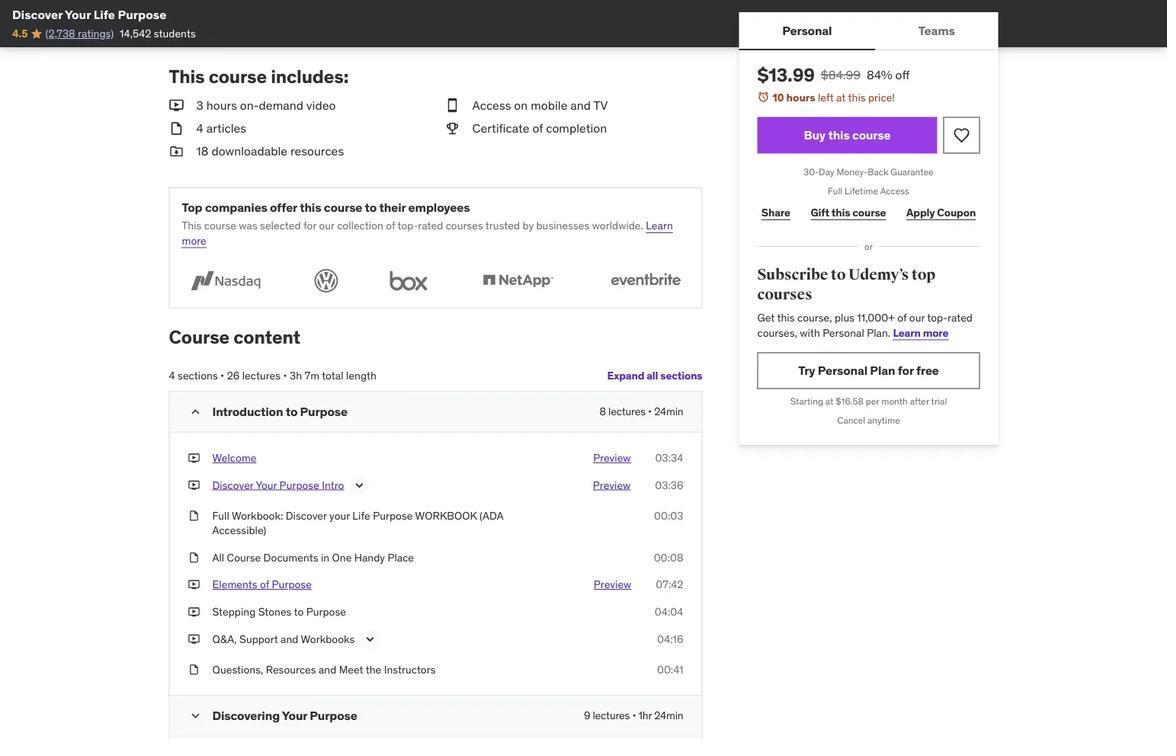 Task type: describe. For each thing, give the bounding box(es) containing it.
top
[[182, 200, 202, 215]]

their
[[379, 200, 406, 215]]

discover for discover your purpose intro
[[212, 478, 253, 492]]

10 hours left at this price!
[[773, 90, 895, 104]]

certificate
[[472, 120, 529, 136]]

purpose down questions, resources and meet the instructors
[[310, 708, 357, 723]]

life inside full workbook: discover your life purpose workbook (ada accessible)
[[352, 509, 370, 522]]

this right offer
[[300, 200, 321, 215]]

of inside "get this course, plus 11,000+ of our top-rated courses, with personal plan."
[[898, 311, 907, 325]]

18 downloadable resources
[[196, 143, 344, 159]]

4 sections • 26 lectures • 3h 7m total length
[[169, 369, 377, 383]]

instructors
[[384, 663, 436, 676]]

more for top companies offer this course to their employees
[[182, 234, 206, 247]]

lifetime
[[845, 185, 878, 197]]

workbook
[[415, 509, 477, 522]]

0 vertical spatial for
[[303, 219, 316, 232]]

course up on-
[[209, 65, 267, 88]]

teams button
[[875, 12, 998, 49]]

8
[[600, 405, 606, 418]]

worldwide.
[[592, 219, 643, 232]]

small image for 4 articles
[[169, 120, 184, 137]]

3
[[196, 97, 203, 113]]

full workbook: discover your life purpose workbook (ada accessible)
[[212, 509, 504, 537]]

gift
[[811, 206, 829, 219]]

alarm image
[[757, 91, 770, 103]]

demand
[[259, 97, 303, 113]]

4 for 4 sections • 26 lectures • 3h 7m total length
[[169, 369, 175, 383]]

18
[[196, 143, 209, 159]]

documents
[[263, 551, 318, 565]]

2 sections from the left
[[178, 369, 218, 383]]

businesses
[[536, 219, 590, 232]]

small image left introduction
[[188, 404, 203, 420]]

0 vertical spatial and
[[570, 97, 591, 113]]

(2,738
[[45, 27, 75, 40]]

gift this course link
[[807, 198, 890, 228]]

lectures for introduction to purpose
[[608, 405, 646, 418]]

9
[[584, 709, 590, 723]]

elements
[[212, 578, 257, 592]]

4 articles
[[196, 120, 246, 136]]

companies
[[205, 200, 267, 215]]

total
[[322, 369, 344, 383]]

more for subscribe to udemy's top courses
[[923, 326, 949, 340]]

back
[[868, 166, 888, 178]]

4 for 4 articles
[[196, 120, 203, 136]]

07:42
[[656, 578, 683, 592]]

subscribe
[[757, 266, 828, 284]]

30-
[[804, 166, 819, 178]]

this for this course was selected for our collection of top-rated courses trusted by businesses worldwide.
[[182, 219, 202, 232]]

one
[[332, 551, 352, 565]]

2 vertical spatial personal
[[818, 363, 868, 378]]

netapp image
[[474, 266, 562, 295]]

after
[[910, 396, 929, 407]]

0 vertical spatial show lecture description image
[[352, 478, 367, 493]]

• for 9 lectures • 1hr 24min
[[632, 709, 636, 723]]

discover for discover your life purpose
[[12, 6, 63, 22]]

share button
[[757, 198, 794, 228]]

apply coupon
[[906, 206, 976, 219]]

trusted
[[485, 219, 520, 232]]

$16.58
[[836, 396, 864, 407]]

learn more link for subscribe to udemy's top courses
[[893, 326, 949, 340]]

meet
[[339, 663, 363, 676]]

hours for 3
[[206, 97, 237, 113]]

1hr
[[639, 709, 652, 723]]

learn more for top companies offer this course to their employees
[[182, 219, 673, 247]]

small image for certificate of completion
[[445, 120, 460, 137]]

to down the 3h 7m
[[286, 404, 297, 419]]

our inside "get this course, plus 11,000+ of our top-rated courses, with personal plan."
[[909, 311, 925, 325]]

purpose inside button
[[279, 478, 319, 492]]

q&a,
[[212, 632, 237, 646]]

04:16
[[657, 632, 683, 646]]

this for gift
[[832, 206, 850, 219]]

1 vertical spatial show lecture description image
[[362, 632, 378, 647]]

to inside subscribe to udemy's top courses
[[831, 266, 846, 284]]

content
[[233, 326, 300, 349]]

apply
[[906, 206, 935, 219]]

personal button
[[739, 12, 875, 49]]

00:41
[[657, 663, 683, 676]]

4 xsmall image from the top
[[188, 578, 200, 593]]

personal inside "get this course, plus 11,000+ of our top-rated courses, with personal plan."
[[823, 326, 864, 340]]

all
[[647, 369, 658, 383]]

purpose down total
[[300, 404, 348, 419]]

stepping
[[212, 605, 256, 619]]

trial
[[931, 396, 947, 407]]

tv
[[593, 97, 608, 113]]

3 xsmall image from the top
[[188, 550, 200, 565]]

personal inside button
[[782, 22, 832, 38]]

5 xsmall image from the top
[[188, 605, 200, 620]]

certificate of completion
[[472, 120, 607, 136]]

this course was selected for our collection of top-rated courses trusted by businesses worldwide.
[[182, 219, 643, 232]]

purpose inside full workbook: discover your life purpose workbook (ada accessible)
[[373, 509, 413, 522]]

2 xsmall image from the top
[[188, 662, 200, 677]]

top companies offer this course to their employees
[[182, 200, 470, 215]]

tab list containing personal
[[739, 12, 998, 50]]

box image
[[383, 266, 434, 295]]

0 vertical spatial our
[[319, 219, 334, 232]]

2 vertical spatial small image
[[188, 709, 203, 724]]

0 horizontal spatial life
[[93, 6, 115, 22]]

resources
[[266, 663, 316, 676]]

left
[[818, 90, 834, 104]]

top- inside "get this course, plus 11,000+ of our top-rated courses, with personal plan."
[[927, 311, 948, 325]]

buy
[[804, 127, 826, 143]]

guarantee
[[891, 166, 934, 178]]

workbook:
[[232, 509, 283, 522]]

downloadable
[[211, 143, 287, 159]]

0 vertical spatial course
[[169, 326, 230, 349]]

cancel
[[837, 415, 865, 426]]

workbooks
[[301, 632, 355, 646]]

of down the their
[[386, 219, 395, 232]]

03:34
[[655, 451, 683, 465]]

udemy's
[[848, 266, 909, 284]]

course inside "link"
[[853, 206, 886, 219]]

(2,738 ratings)
[[45, 27, 114, 40]]

at inside starting at $16.58 per month after trial cancel anytime
[[825, 396, 834, 407]]

welcome
[[212, 451, 256, 465]]

rated inside "get this course, plus 11,000+ of our top-rated courses, with personal plan."
[[948, 311, 973, 325]]

10
[[773, 90, 784, 104]]

00:08
[[654, 551, 683, 565]]

discover your purpose intro
[[212, 478, 344, 492]]

get this course, plus 11,000+ of our top-rated courses, with personal plan.
[[757, 311, 973, 340]]

plus
[[835, 311, 855, 325]]

wishlist image
[[953, 126, 971, 145]]

selected
[[260, 219, 301, 232]]

starting at $16.58 per month after trial cancel anytime
[[790, 396, 947, 426]]

discovering your purpose
[[212, 708, 357, 723]]

0 vertical spatial at
[[836, 90, 846, 104]]



Task type: locate. For each thing, give the bounding box(es) containing it.
2 vertical spatial discover
[[286, 509, 327, 522]]

at
[[836, 90, 846, 104], [825, 396, 834, 407]]

6 xsmall image from the top
[[188, 632, 200, 647]]

xsmall image
[[188, 451, 200, 466], [188, 662, 200, 677]]

discover up 4.5
[[12, 6, 63, 22]]

life right 'your'
[[352, 509, 370, 522]]

1 horizontal spatial hours
[[786, 90, 815, 104]]

1 horizontal spatial 4
[[196, 120, 203, 136]]

0 horizontal spatial courses
[[446, 219, 483, 232]]

plan
[[870, 363, 895, 378]]

• left the 3h 7m
[[283, 369, 287, 383]]

1 vertical spatial learn more link
[[893, 326, 949, 340]]

11,000+
[[857, 311, 895, 325]]

learn more up free
[[893, 326, 949, 340]]

• for 4 sections • 26 lectures • 3h 7m total length
[[220, 369, 224, 383]]

collection
[[337, 219, 383, 232]]

2 vertical spatial your
[[282, 708, 307, 723]]

support
[[239, 632, 278, 646]]

preview for 07:42
[[594, 578, 631, 592]]

0 horizontal spatial for
[[303, 219, 316, 232]]

0 horizontal spatial rated
[[418, 219, 443, 232]]

course up back at the right top of the page
[[852, 127, 891, 143]]

0 vertical spatial xsmall image
[[188, 451, 200, 466]]

for
[[303, 219, 316, 232], [898, 363, 914, 378]]

learn inside learn more
[[646, 219, 673, 232]]

1 horizontal spatial and
[[319, 663, 336, 676]]

0 vertical spatial 24min
[[654, 405, 683, 418]]

03:36
[[655, 478, 683, 492]]

money-
[[837, 166, 868, 178]]

2 horizontal spatial your
[[282, 708, 307, 723]]

course
[[209, 65, 267, 88], [852, 127, 891, 143], [324, 200, 362, 215], [853, 206, 886, 219], [204, 219, 236, 232]]

preview left 03:36
[[593, 478, 631, 492]]

and left tv
[[570, 97, 591, 113]]

small image left 4 articles
[[169, 120, 184, 137]]

small image left 3
[[169, 97, 184, 114]]

preview down 8
[[593, 451, 631, 465]]

0 vertical spatial courses
[[446, 219, 483, 232]]

0 vertical spatial learn more
[[182, 219, 673, 247]]

volkswagen image
[[310, 266, 343, 295]]

3 hours on-demand video
[[196, 97, 336, 113]]

access up certificate
[[472, 97, 511, 113]]

course up '26'
[[169, 326, 230, 349]]

xsmall image
[[188, 478, 200, 493], [188, 508, 200, 523], [188, 550, 200, 565], [188, 578, 200, 593], [188, 605, 200, 620], [188, 632, 200, 647]]

0 horizontal spatial your
[[65, 6, 91, 22]]

small image
[[445, 97, 460, 114], [169, 143, 184, 160], [188, 709, 203, 724]]

0 horizontal spatial full
[[212, 509, 229, 522]]

learn more link for top companies offer this course to their employees
[[182, 219, 673, 247]]

1 vertical spatial small image
[[169, 143, 184, 160]]

this for get
[[777, 311, 795, 325]]

your
[[65, 6, 91, 22], [256, 478, 277, 492], [282, 708, 307, 723]]

0 horizontal spatial top-
[[398, 219, 418, 232]]

personal
[[782, 22, 832, 38], [823, 326, 864, 340], [818, 363, 868, 378]]

2 horizontal spatial and
[[570, 97, 591, 113]]

our right 11,000+
[[909, 311, 925, 325]]

course up collection
[[324, 200, 362, 215]]

1 vertical spatial access
[[880, 185, 909, 197]]

course right all
[[227, 551, 261, 565]]

lectures right '26'
[[242, 369, 281, 383]]

0 vertical spatial personal
[[782, 22, 832, 38]]

hours right 3
[[206, 97, 237, 113]]

courses inside subscribe to udemy's top courses
[[757, 285, 812, 304]]

top-
[[398, 219, 418, 232], [927, 311, 948, 325]]

course inside button
[[852, 127, 891, 143]]

per
[[866, 396, 879, 407]]

0 horizontal spatial sections
[[178, 369, 218, 383]]

2 24min from the top
[[654, 709, 683, 723]]

discovering
[[212, 708, 280, 723]]

1 vertical spatial learn more
[[893, 326, 949, 340]]

0 vertical spatial rated
[[418, 219, 443, 232]]

lectures for discovering your purpose
[[593, 709, 630, 723]]

0 horizontal spatial learn
[[646, 219, 673, 232]]

preview for 03:36
[[593, 478, 631, 492]]

your for intro
[[256, 478, 277, 492]]

more up free
[[923, 326, 949, 340]]

rated
[[418, 219, 443, 232], [948, 311, 973, 325]]

learn more
[[182, 219, 673, 247], [893, 326, 949, 340]]

eventbrite image
[[602, 266, 690, 295]]

1 vertical spatial preview
[[593, 478, 631, 492]]

1 sections from the left
[[660, 369, 703, 383]]

1 vertical spatial life
[[352, 509, 370, 522]]

more down top
[[182, 234, 206, 247]]

and for workbooks
[[281, 632, 298, 646]]

4 left '26'
[[169, 369, 175, 383]]

courses
[[446, 219, 483, 232], [757, 285, 812, 304]]

sections right all
[[660, 369, 703, 383]]

small image
[[169, 97, 184, 114], [169, 120, 184, 137], [445, 120, 460, 137], [188, 404, 203, 420]]

more inside learn more
[[182, 234, 206, 247]]

0 horizontal spatial learn more link
[[182, 219, 673, 247]]

expand all sections
[[607, 369, 703, 383]]

day
[[819, 166, 834, 178]]

courses down subscribe
[[757, 285, 812, 304]]

this inside "link"
[[832, 206, 850, 219]]

learn more for subscribe to udemy's top courses
[[893, 326, 949, 340]]

show lecture description image up the
[[362, 632, 378, 647]]

buy this course
[[804, 127, 891, 143]]

1 vertical spatial personal
[[823, 326, 864, 340]]

elements of purpose
[[212, 578, 312, 592]]

our down top companies offer this course to their employees
[[319, 219, 334, 232]]

life up 'ratings)'
[[93, 6, 115, 22]]

this right the gift
[[832, 206, 850, 219]]

2 vertical spatial preview
[[594, 578, 631, 592]]

anytime
[[868, 415, 900, 426]]

small image left 18
[[169, 143, 184, 160]]

0 horizontal spatial 4
[[169, 369, 175, 383]]

0 vertical spatial learn
[[646, 219, 673, 232]]

price!
[[868, 90, 895, 104]]

0 vertical spatial preview
[[593, 451, 631, 465]]

questions, resources and meet the instructors
[[212, 663, 436, 676]]

discover your life purpose
[[12, 6, 166, 22]]

small image left certificate
[[445, 120, 460, 137]]

handy
[[354, 551, 385, 565]]

0 vertical spatial small image
[[445, 97, 460, 114]]

with
[[800, 326, 820, 340]]

your up (2,738 ratings)
[[65, 6, 91, 22]]

purpose down "documents"
[[272, 578, 312, 592]]

your inside button
[[256, 478, 277, 492]]

access inside 30-day money-back guarantee full lifetime access
[[880, 185, 909, 197]]

discover your purpose intro button
[[212, 478, 344, 496]]

preview for 03:34
[[593, 451, 631, 465]]

learn more down employees
[[182, 219, 673, 247]]

this inside button
[[828, 127, 850, 143]]

0 vertical spatial more
[[182, 234, 206, 247]]

full inside 30-day money-back guarantee full lifetime access
[[828, 185, 843, 197]]

small image for 18
[[169, 143, 184, 160]]

this left price! at the top right of the page
[[848, 90, 866, 104]]

full inside full workbook: discover your life purpose workbook (ada accessible)
[[212, 509, 229, 522]]

this up 3
[[169, 65, 205, 88]]

purpose up "place"
[[373, 509, 413, 522]]

$84.99
[[821, 67, 861, 82]]

1 horizontal spatial discover
[[212, 478, 253, 492]]

1 vertical spatial rated
[[948, 311, 973, 325]]

1 vertical spatial your
[[256, 478, 277, 492]]

top- down the their
[[398, 219, 418, 232]]

purpose left intro
[[279, 478, 319, 492]]

all
[[212, 551, 224, 565]]

course down lifetime on the top right of the page
[[853, 206, 886, 219]]

length
[[346, 369, 377, 383]]

2 horizontal spatial discover
[[286, 509, 327, 522]]

2 vertical spatial and
[[319, 663, 336, 676]]

or
[[864, 241, 873, 252]]

try personal plan for free
[[798, 363, 939, 378]]

get
[[757, 311, 775, 325]]

1 horizontal spatial small image
[[188, 709, 203, 724]]

1 vertical spatial courses
[[757, 285, 812, 304]]

xsmall image left welcome button
[[188, 451, 200, 466]]

1 horizontal spatial at
[[836, 90, 846, 104]]

this
[[848, 90, 866, 104], [828, 127, 850, 143], [300, 200, 321, 215], [832, 206, 850, 219], [777, 311, 795, 325]]

1 xsmall image from the top
[[188, 451, 200, 466]]

learn more link up free
[[893, 326, 949, 340]]

full
[[828, 185, 843, 197], [212, 509, 229, 522]]

1 horizontal spatial access
[[880, 185, 909, 197]]

1 horizontal spatial sections
[[660, 369, 703, 383]]

small image left discovering
[[188, 709, 203, 724]]

top- down top
[[927, 311, 948, 325]]

course down 'companies'
[[204, 219, 236, 232]]

this up the courses,
[[777, 311, 795, 325]]

0 vertical spatial discover
[[12, 6, 63, 22]]

accessible)
[[212, 524, 266, 537]]

4 down 3
[[196, 120, 203, 136]]

and left meet
[[319, 663, 336, 676]]

full down day
[[828, 185, 843, 197]]

1 vertical spatial 4
[[169, 369, 175, 383]]

your for purpose
[[65, 6, 91, 22]]

on-
[[240, 97, 259, 113]]

learn for subscribe to udemy's top courses
[[893, 326, 921, 340]]

1 vertical spatial lectures
[[608, 405, 646, 418]]

to
[[365, 200, 377, 215], [831, 266, 846, 284], [286, 404, 297, 419], [294, 605, 304, 619]]

buy this course button
[[757, 117, 937, 154]]

• left 1hr
[[632, 709, 636, 723]]

0 vertical spatial life
[[93, 6, 115, 22]]

learn right plan.
[[893, 326, 921, 340]]

small image for access
[[445, 97, 460, 114]]

0 horizontal spatial more
[[182, 234, 206, 247]]

purpose
[[118, 6, 166, 22], [300, 404, 348, 419], [279, 478, 319, 492], [373, 509, 413, 522], [272, 578, 312, 592], [306, 605, 346, 619], [310, 708, 357, 723]]

lectures right 8
[[608, 405, 646, 418]]

1 vertical spatial more
[[923, 326, 949, 340]]

1 horizontal spatial learn more
[[893, 326, 949, 340]]

0 vertical spatial access
[[472, 97, 511, 113]]

students
[[154, 27, 196, 40]]

learn more link down employees
[[182, 219, 673, 247]]

full up accessible)
[[212, 509, 229, 522]]

for left free
[[898, 363, 914, 378]]

1 vertical spatial and
[[281, 632, 298, 646]]

$13.99 $84.99 84% off
[[757, 63, 910, 86]]

• left '26'
[[220, 369, 224, 383]]

course content
[[169, 326, 300, 349]]

1 horizontal spatial life
[[352, 509, 370, 522]]

of right 11,000+
[[898, 311, 907, 325]]

for down top companies offer this course to their employees
[[303, 219, 316, 232]]

of up stones
[[260, 578, 269, 592]]

00:03
[[654, 509, 683, 522]]

of down access on mobile and tv at the top
[[532, 120, 543, 136]]

on
[[514, 97, 528, 113]]

mobile
[[531, 97, 568, 113]]

1 horizontal spatial top-
[[927, 311, 948, 325]]

sections left '26'
[[178, 369, 218, 383]]

gift this course
[[811, 206, 886, 219]]

0 horizontal spatial and
[[281, 632, 298, 646]]

1 horizontal spatial courses
[[757, 285, 812, 304]]

0 horizontal spatial hours
[[206, 97, 237, 113]]

courses down employees
[[446, 219, 483, 232]]

month
[[881, 396, 908, 407]]

of inside 'button'
[[260, 578, 269, 592]]

hours for 10
[[786, 90, 815, 104]]

off
[[895, 67, 910, 82]]

0 vertical spatial your
[[65, 6, 91, 22]]

$13.99
[[757, 63, 815, 86]]

84%
[[867, 67, 892, 82]]

introduction to purpose
[[212, 404, 348, 419]]

0 vertical spatial full
[[828, 185, 843, 197]]

1 vertical spatial learn
[[893, 326, 921, 340]]

1 vertical spatial 24min
[[654, 709, 683, 723]]

learn for top companies offer this course to their employees
[[646, 219, 673, 232]]

24min right 1hr
[[654, 709, 683, 723]]

0 vertical spatial lectures
[[242, 369, 281, 383]]

0 vertical spatial top-
[[398, 219, 418, 232]]

1 horizontal spatial more
[[923, 326, 949, 340]]

this right buy
[[828, 127, 850, 143]]

hours right 10
[[786, 90, 815, 104]]

preview left the 07:42
[[594, 578, 631, 592]]

• down expand all sections dropdown button at right
[[648, 405, 652, 418]]

access on mobile and tv
[[472, 97, 608, 113]]

small image left "on"
[[445, 97, 460, 114]]

discover inside full workbook: discover your life purpose workbook (ada accessible)
[[286, 509, 327, 522]]

1 vertical spatial full
[[212, 509, 229, 522]]

1 horizontal spatial for
[[898, 363, 914, 378]]

discover inside button
[[212, 478, 253, 492]]

and for meet
[[319, 663, 336, 676]]

and down stepping stones to purpose
[[281, 632, 298, 646]]

2 xsmall image from the top
[[188, 508, 200, 523]]

26
[[227, 369, 240, 383]]

try
[[798, 363, 815, 378]]

at right left
[[836, 90, 846, 104]]

personal down plus
[[823, 326, 864, 340]]

courses,
[[757, 326, 797, 340]]

0 horizontal spatial access
[[472, 97, 511, 113]]

0 horizontal spatial learn more
[[182, 219, 673, 247]]

1 vertical spatial for
[[898, 363, 914, 378]]

1 horizontal spatial learn more link
[[893, 326, 949, 340]]

share
[[761, 206, 790, 219]]

at left $16.58
[[825, 396, 834, 407]]

2 horizontal spatial small image
[[445, 97, 460, 114]]

0 horizontal spatial small image
[[169, 143, 184, 160]]

1 horizontal spatial our
[[909, 311, 925, 325]]

resources
[[290, 143, 344, 159]]

1 vertical spatial xsmall image
[[188, 662, 200, 677]]

1 xsmall image from the top
[[188, 478, 200, 493]]

to up collection
[[365, 200, 377, 215]]

xsmall image left 'questions,'
[[188, 662, 200, 677]]

3h 7m
[[290, 369, 319, 383]]

discover left 'your'
[[286, 509, 327, 522]]

video
[[306, 97, 336, 113]]

personal up $13.99
[[782, 22, 832, 38]]

• for 8 lectures • 24min
[[648, 405, 652, 418]]

1 vertical spatial course
[[227, 551, 261, 565]]

24min down expand all sections dropdown button at right
[[654, 405, 683, 418]]

small image for 3 hours on-demand video
[[169, 97, 184, 114]]

this for this course includes:
[[169, 65, 205, 88]]

purpose up 14,542
[[118, 6, 166, 22]]

top
[[912, 266, 936, 284]]

learn right worldwide.
[[646, 219, 673, 232]]

the
[[366, 663, 381, 676]]

nasdaq image
[[182, 266, 269, 295]]

to right stones
[[294, 605, 304, 619]]

show lecture description image
[[352, 478, 367, 493], [362, 632, 378, 647]]

0 horizontal spatial at
[[825, 396, 834, 407]]

this inside "get this course, plus 11,000+ of our top-rated courses, with personal plan."
[[777, 311, 795, 325]]

this down top
[[182, 219, 202, 232]]

discover down welcome button
[[212, 478, 253, 492]]

lectures right the 9 at the bottom right of the page
[[593, 709, 630, 723]]

personal up $16.58
[[818, 363, 868, 378]]

this
[[169, 65, 205, 88], [182, 219, 202, 232]]

your up workbook:
[[256, 478, 277, 492]]

stepping stones to purpose
[[212, 605, 346, 619]]

more
[[182, 234, 206, 247], [923, 326, 949, 340]]

this for buy
[[828, 127, 850, 143]]

your down the resources
[[282, 708, 307, 723]]

show lecture description image right intro
[[352, 478, 367, 493]]

1 horizontal spatial rated
[[948, 311, 973, 325]]

tab list
[[739, 12, 998, 50]]

1 vertical spatial at
[[825, 396, 834, 407]]

1 horizontal spatial learn
[[893, 326, 921, 340]]

14,542
[[120, 27, 151, 40]]

0 vertical spatial learn more link
[[182, 219, 673, 247]]

1 vertical spatial discover
[[212, 478, 253, 492]]

plan.
[[867, 326, 891, 340]]

0 vertical spatial this
[[169, 65, 205, 88]]

purpose inside 'button'
[[272, 578, 312, 592]]

purpose up workbooks
[[306, 605, 346, 619]]

8 lectures • 24min
[[600, 405, 683, 418]]

1 horizontal spatial full
[[828, 185, 843, 197]]

0 horizontal spatial discover
[[12, 6, 63, 22]]

0 horizontal spatial our
[[319, 219, 334, 232]]

1 24min from the top
[[654, 405, 683, 418]]

sections inside dropdown button
[[660, 369, 703, 383]]

1 vertical spatial top-
[[927, 311, 948, 325]]

1 vertical spatial our
[[909, 311, 925, 325]]

1 horizontal spatial your
[[256, 478, 277, 492]]

to left udemy's
[[831, 266, 846, 284]]

access down back at the right top of the page
[[880, 185, 909, 197]]



Task type: vqa. For each thing, say whether or not it's contained in the screenshot.
like to the bottom
no



